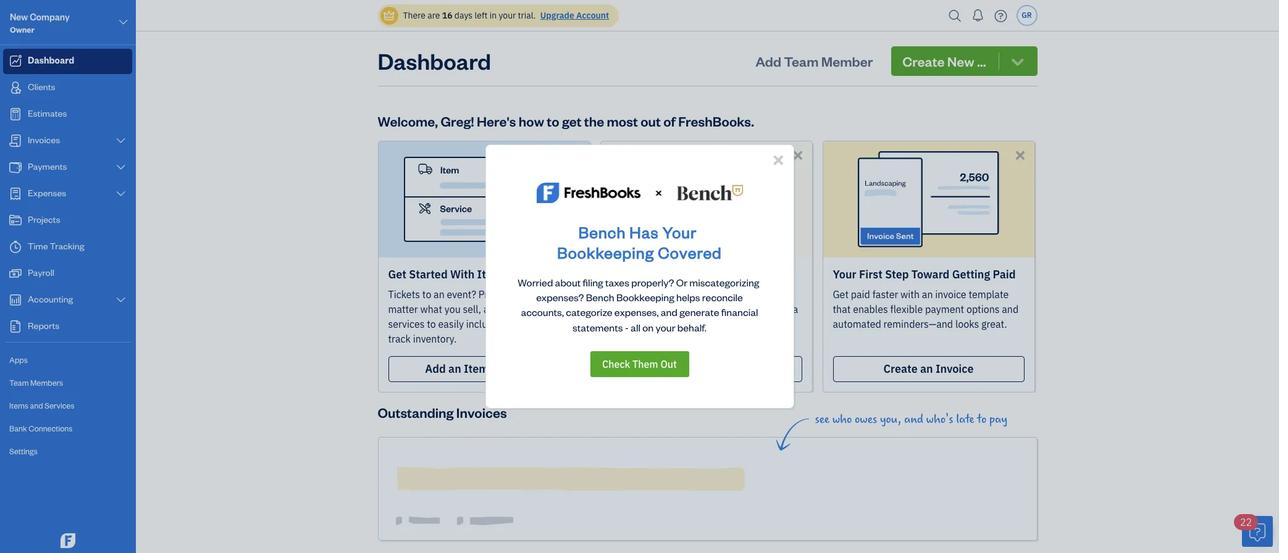 Task type: locate. For each thing, give the bounding box(es) containing it.
with inside get paid faster with an invoice template that enables flexible payment options and automated reminders—and looks great.
[[901, 288, 920, 301]]

add inside button
[[756, 53, 781, 70]]

get started with items and services
[[388, 267, 576, 282]]

tickets to an event? printed t-shirts? no matter what you sell, add your items or services to easily include on an invoice or track inventory.
[[388, 288, 570, 345]]

0 vertical spatial services
[[532, 267, 576, 282]]

a right out
[[698, 362, 705, 376]]

1 vertical spatial items
[[9, 401, 28, 411]]

a
[[793, 303, 798, 316], [644, 318, 650, 330], [698, 362, 705, 376]]

1 vertical spatial track
[[388, 333, 411, 345]]

on right "include"
[[501, 318, 512, 330]]

first
[[859, 267, 883, 282]]

get paid faster with an invoice template that enables flexible payment options and automated reminders—and looks great.
[[833, 288, 1019, 330]]

get up tickets
[[388, 267, 407, 282]]

0 horizontal spatial add
[[425, 362, 446, 376]]

money image
[[8, 267, 23, 280]]

flexible
[[890, 303, 923, 316]]

1 horizontal spatial on
[[643, 321, 654, 334]]

× button
[[773, 147, 784, 170]]

bench
[[579, 222, 626, 242], [586, 291, 614, 304]]

services down team members link
[[45, 401, 74, 411]]

your right in
[[499, 10, 516, 21]]

16
[[442, 10, 453, 21]]

with
[[901, 288, 920, 301], [771, 303, 791, 316]]

pay
[[990, 413, 1008, 427]]

payment inside get paid faster with an invoice template that enables flexible payment options and automated reminders—and looks great.
[[925, 303, 964, 316]]

track up expenses,
[[636, 288, 658, 301]]

team down apps
[[9, 378, 29, 388]]

include
[[466, 318, 499, 330]]

2 vertical spatial chevron large down image
[[115, 295, 127, 305]]

chevron large down image
[[118, 15, 129, 30], [115, 136, 127, 146]]

1 vertical spatial services
[[45, 401, 74, 411]]

0 horizontal spatial with
[[771, 303, 791, 316]]

and down helps
[[661, 306, 678, 319]]

1 vertical spatial bench
[[586, 291, 614, 304]]

1 horizontal spatial with
[[901, 288, 920, 301]]

account
[[576, 10, 609, 21]]

see
[[815, 413, 830, 427]]

and inside "link"
[[30, 401, 43, 411]]

bookkeeping inside bench has your bookkeeping covered
[[557, 243, 654, 263]]

2 vertical spatial your
[[656, 321, 676, 334]]

0 horizontal spatial payment
[[729, 288, 768, 301]]

in
[[490, 10, 497, 21]]

1 horizontal spatial payment
[[925, 303, 964, 316]]

1 horizontal spatial team
[[784, 53, 819, 70]]

a right reports
[[793, 303, 798, 316]]

new
[[10, 11, 28, 23]]

0 horizontal spatial track
[[388, 333, 411, 345]]

of left or
[[660, 288, 669, 301]]

to
[[547, 112, 559, 130], [422, 288, 431, 301], [427, 318, 436, 330], [977, 413, 987, 427]]

1 horizontal spatial get
[[833, 288, 849, 301]]

0 vertical spatial get
[[388, 267, 407, 282]]

add a client link
[[611, 356, 802, 382]]

get up that
[[833, 288, 849, 301]]

items up the 'bank'
[[9, 401, 28, 411]]

to down what
[[427, 318, 436, 330]]

team left member
[[784, 53, 819, 70]]

enables
[[853, 303, 888, 316]]

get for get paid faster with an invoice template that enables flexible payment options and automated reminders—and looks great.
[[833, 288, 849, 301]]

greg!
[[441, 112, 474, 130]]

chart image
[[8, 294, 23, 306]]

the
[[584, 112, 604, 130]]

expenses,
[[614, 306, 659, 319]]

2 vertical spatial a
[[698, 362, 705, 376]]

financial
[[721, 306, 758, 319]]

inventory.
[[413, 333, 457, 345]]

client
[[725, 267, 756, 282], [707, 362, 738, 376]]

1 vertical spatial chevron large down image
[[115, 136, 127, 146]]

your first step toward getting paid
[[833, 267, 1016, 282]]

invoice inside tickets to an event? printed t-shirts? no matter what you sell, add your items or services to easily include on an invoice or track inventory.
[[528, 318, 559, 330]]

1 vertical spatial team
[[9, 378, 29, 388]]

1 vertical spatial or
[[561, 318, 570, 330]]

bank
[[9, 424, 27, 434]]

client inside add a client link
[[707, 362, 738, 376]]

project image
[[8, 214, 23, 227]]

1 horizontal spatial add
[[675, 362, 696, 376]]

crown image
[[383, 9, 396, 22]]

on right 'all'
[[643, 321, 654, 334]]

invoice down "toward"
[[935, 288, 967, 301]]

1 vertical spatial chevron large down image
[[115, 189, 127, 199]]

reports
[[737, 303, 769, 316]]

worried about filing taxes properly? or miscategorizing expenses? bench bookkeeping helps reconcile accounts, categorize expenses, and generate financial statements - all on your behalf.
[[518, 276, 761, 334]]

1 vertical spatial payment
[[925, 303, 964, 316]]

an down items
[[514, 318, 525, 330]]

1 horizontal spatial track
[[636, 288, 658, 301]]

who's
[[926, 413, 953, 427]]

2 chevron large down image from the top
[[115, 189, 127, 199]]

your down t-
[[503, 303, 522, 316]]

payment up reports
[[729, 288, 768, 301]]

add
[[756, 53, 781, 70], [425, 362, 446, 376], [675, 362, 696, 376]]

great.
[[982, 318, 1007, 330]]

easily
[[438, 318, 464, 330]]

a right 'all'
[[644, 318, 650, 330]]

1 horizontal spatial items
[[477, 267, 508, 282]]

1 vertical spatial bookkeeping
[[616, 291, 674, 304]]

1 horizontal spatial services
[[532, 267, 576, 282]]

reconcile
[[702, 291, 743, 304]]

worried
[[518, 276, 553, 289]]

0 vertical spatial bench
[[579, 222, 626, 242]]

items inside items and services "link"
[[9, 401, 28, 411]]

item
[[464, 362, 489, 376]]

out
[[641, 112, 661, 130]]

and
[[510, 267, 530, 282], [710, 288, 726, 301], [645, 303, 662, 316], [1002, 303, 1019, 316], [661, 306, 678, 319], [30, 401, 43, 411], [904, 413, 923, 427]]

0 vertical spatial payment
[[729, 288, 768, 301]]

and up great.
[[1002, 303, 1019, 316]]

invoice down items
[[528, 318, 559, 330]]

0 vertical spatial items
[[477, 267, 508, 282]]

payment inside keep track of invoices and payment for clients, and download client reports with a click of a button.
[[729, 288, 768, 301]]

1 vertical spatial client
[[707, 362, 738, 376]]

2 horizontal spatial add
[[756, 53, 781, 70]]

settings
[[9, 447, 38, 456]]

and down the team members
[[30, 401, 43, 411]]

items up printed
[[477, 267, 508, 282]]

an inside get paid faster with an invoice template that enables flexible payment options and automated reminders—and looks great.
[[922, 288, 933, 301]]

owes
[[855, 413, 877, 427]]

most
[[607, 112, 638, 130]]

get inside get paid faster with an invoice template that enables flexible payment options and automated reminders—and looks great.
[[833, 288, 849, 301]]

client left list
[[725, 267, 756, 282]]

items
[[477, 267, 508, 282], [9, 401, 28, 411]]

connections
[[29, 424, 73, 434]]

your up covered
[[663, 222, 697, 242]]

with up the flexible
[[901, 288, 920, 301]]

services up no
[[532, 267, 576, 282]]

3 chevron large down image from the top
[[115, 295, 127, 305]]

main element
[[0, 0, 167, 553]]

0 horizontal spatial a
[[644, 318, 650, 330]]

bench left has
[[579, 222, 626, 242]]

bookkeeping down the properly?
[[616, 291, 674, 304]]

bench down filing
[[586, 291, 614, 304]]

search image
[[945, 6, 965, 25]]

company
[[30, 11, 70, 23]]

to up what
[[422, 288, 431, 301]]

payment up looks
[[925, 303, 964, 316]]

0 horizontal spatial team
[[9, 378, 29, 388]]

an down "toward"
[[922, 288, 933, 301]]

0 horizontal spatial services
[[45, 401, 74, 411]]

getting
[[952, 267, 990, 282]]

add team member button
[[744, 46, 884, 76]]

client right out
[[707, 362, 738, 376]]

0 horizontal spatial items
[[9, 401, 28, 411]]

chevron large down image
[[115, 162, 127, 172], [115, 189, 127, 199], [115, 295, 127, 305]]

team
[[784, 53, 819, 70], [9, 378, 29, 388]]

0 vertical spatial or
[[552, 303, 561, 316]]

has
[[630, 222, 659, 242]]

items
[[525, 303, 550, 316]]

no
[[552, 288, 565, 301]]

upgrade
[[540, 10, 574, 21]]

1 vertical spatial get
[[833, 288, 849, 301]]

0 vertical spatial invoice
[[935, 288, 967, 301]]

or right 'item'
[[491, 362, 502, 376]]

late
[[956, 413, 975, 427]]

growing
[[680, 267, 723, 282]]

of right the out at top right
[[664, 112, 676, 130]]

add an item or service
[[425, 362, 543, 376]]

0 horizontal spatial on
[[501, 318, 512, 330]]

of
[[664, 112, 676, 130], [660, 288, 669, 301], [633, 318, 642, 330]]

dashboard image
[[8, 55, 23, 67]]

report image
[[8, 321, 23, 333]]

with down for
[[771, 303, 791, 316]]

client image
[[8, 82, 23, 94]]

matter
[[388, 303, 418, 316]]

manage your growing client list
[[611, 267, 777, 282]]

0 vertical spatial chevron large down image
[[115, 162, 127, 172]]

invoices
[[456, 404, 507, 421]]

services
[[532, 267, 576, 282], [45, 401, 74, 411]]

an left 'item'
[[449, 362, 461, 376]]

0 horizontal spatial get
[[388, 267, 407, 282]]

0 vertical spatial team
[[784, 53, 819, 70]]

1 vertical spatial your
[[503, 303, 522, 316]]

0 horizontal spatial invoice
[[528, 318, 559, 330]]

generate
[[680, 306, 719, 319]]

t-
[[513, 288, 520, 301]]

2 horizontal spatial a
[[793, 303, 798, 316]]

with
[[450, 267, 475, 282]]

bookkeeping up taxes
[[557, 243, 654, 263]]

freshbooks image
[[58, 534, 78, 549]]

that
[[833, 303, 851, 316]]

your inside bench has your bookkeeping covered
[[663, 222, 697, 242]]

your left behalf.
[[656, 321, 676, 334]]

or down expenses?
[[561, 318, 570, 330]]

properly?
[[631, 276, 674, 289]]

your
[[499, 10, 516, 21], [503, 303, 522, 316], [656, 321, 676, 334]]

1 vertical spatial with
[[771, 303, 791, 316]]

chevron large down image for payment image
[[115, 162, 127, 172]]

1 chevron large down image from the top
[[115, 162, 127, 172]]

1 vertical spatial invoice
[[528, 318, 559, 330]]

there
[[403, 10, 426, 21]]

add
[[484, 303, 500, 316]]

of right -
[[633, 318, 642, 330]]

template
[[969, 288, 1009, 301]]

or down no
[[552, 303, 561, 316]]

your up invoices
[[653, 267, 677, 282]]

0 vertical spatial with
[[901, 288, 920, 301]]

bank connections
[[9, 424, 73, 434]]

invoice
[[936, 362, 974, 376]]

and up button.
[[645, 303, 662, 316]]

1 horizontal spatial a
[[698, 362, 705, 376]]

0 vertical spatial track
[[636, 288, 658, 301]]

outstanding invoices
[[378, 404, 507, 421]]

on inside tickets to an event? printed t-shirts? no matter what you sell, add your items or services to easily include on an invoice or track inventory.
[[501, 318, 512, 330]]

who
[[833, 413, 852, 427]]

get
[[562, 112, 582, 130]]

add a client
[[675, 362, 738, 376]]

track down the "services"
[[388, 333, 411, 345]]

0 vertical spatial a
[[793, 303, 798, 316]]

0 vertical spatial bookkeeping
[[557, 243, 654, 263]]

step
[[885, 267, 909, 282]]

add for add an item or service
[[425, 362, 446, 376]]

1 horizontal spatial invoice
[[935, 288, 967, 301]]

upgrade account link
[[538, 10, 609, 21]]

× dialog
[[485, 145, 794, 409]]



Task type: vqa. For each thing, say whether or not it's contained in the screenshot.
THE PAYROLL link
no



Task type: describe. For each thing, give the bounding box(es) containing it.
bench inside bench has your bookkeeping covered
[[579, 222, 626, 242]]

create
[[884, 362, 918, 376]]

invoice image
[[8, 135, 23, 147]]

toward
[[912, 267, 950, 282]]

track inside tickets to an event? printed t-shirts? no matter what you sell, add your items or services to easily include on an invoice or track inventory.
[[388, 333, 411, 345]]

or
[[676, 276, 688, 289]]

2 vertical spatial or
[[491, 362, 502, 376]]

and inside worried about filing taxes properly? or miscategorizing expenses? bench bookkeeping helps reconcile accounts, categorize expenses, and generate financial statements - all on your behalf.
[[661, 306, 678, 319]]

days
[[455, 10, 473, 21]]

bank connections link
[[3, 418, 132, 440]]

and inside get paid faster with an invoice template that enables flexible payment options and automated reminders—and looks great.
[[1002, 303, 1019, 316]]

check them out
[[602, 359, 677, 371]]

taxes
[[605, 276, 629, 289]]

here's
[[477, 112, 516, 130]]

accounts,
[[521, 306, 564, 319]]

an right create
[[920, 362, 933, 376]]

settings link
[[3, 441, 132, 463]]

and up t-
[[510, 267, 530, 282]]

new company owner
[[10, 11, 70, 35]]

owner
[[10, 25, 34, 35]]

printed
[[479, 288, 511, 301]]

statements
[[573, 321, 623, 334]]

your up paid
[[833, 267, 857, 282]]

to left "get"
[[547, 112, 559, 130]]

manage
[[611, 267, 651, 282]]

bench has your bookkeeping covered
[[557, 222, 722, 263]]

to left pay
[[977, 413, 987, 427]]

you,
[[880, 413, 901, 427]]

add for add a client
[[675, 362, 696, 376]]

with inside keep track of invoices and payment for clients, and download client reports with a click of a button.
[[771, 303, 791, 316]]

track inside keep track of invoices and payment for clients, and download client reports with a click of a button.
[[636, 288, 658, 301]]

expense image
[[8, 188, 23, 200]]

0 vertical spatial of
[[664, 112, 676, 130]]

looks
[[956, 318, 979, 330]]

services inside "link"
[[45, 401, 74, 411]]

all
[[631, 321, 641, 334]]

member
[[821, 53, 873, 70]]

filing
[[583, 276, 603, 289]]

add team member
[[756, 53, 873, 70]]

and right you,
[[904, 413, 923, 427]]

trial.
[[518, 10, 536, 21]]

1 vertical spatial of
[[660, 288, 669, 301]]

started
[[409, 267, 448, 282]]

invoice inside get paid faster with an invoice template that enables flexible payment options and automated reminders—and looks great.
[[935, 288, 967, 301]]

team inside main element
[[9, 378, 29, 388]]

left
[[475, 10, 488, 21]]

tickets
[[388, 288, 420, 301]]

shirts?
[[520, 288, 550, 301]]

welcome,
[[378, 112, 438, 130]]

add for add team member
[[756, 53, 781, 70]]

paid
[[993, 267, 1016, 282]]

create an invoice
[[884, 362, 974, 376]]

chevron large down image for chart icon
[[115, 295, 127, 305]]

click
[[611, 318, 631, 330]]

an up what
[[434, 288, 445, 301]]

add an item or service link
[[388, 356, 580, 382]]

download
[[664, 303, 708, 316]]

your inside worried about filing taxes properly? or miscategorizing expenses? bench bookkeeping helps reconcile accounts, categorize expenses, and generate financial statements - all on your behalf.
[[656, 321, 676, 334]]

covered
[[658, 243, 722, 263]]

-
[[625, 321, 629, 334]]

go to help image
[[991, 6, 1011, 25]]

outstanding
[[378, 404, 454, 421]]

team members link
[[3, 372, 132, 394]]

members
[[30, 378, 63, 388]]

0 vertical spatial client
[[725, 267, 756, 282]]

event?
[[447, 288, 476, 301]]

client
[[710, 303, 735, 316]]

freshbooks.
[[678, 112, 754, 130]]

welcome, greg! here's how to get the most out of freshbooks.
[[378, 112, 754, 130]]

bench inside worried about filing taxes properly? or miscategorizing expenses? bench bookkeeping helps reconcile accounts, categorize expenses, and generate financial statements - all on your behalf.
[[586, 291, 614, 304]]

faster
[[873, 288, 898, 301]]

list
[[758, 267, 777, 282]]

and up client
[[710, 288, 726, 301]]

reminders—and
[[884, 318, 953, 330]]

keep
[[611, 288, 633, 301]]

check them out button
[[590, 352, 689, 378]]

how
[[519, 112, 544, 130]]

chevron large down image for expense image
[[115, 189, 127, 199]]

0 vertical spatial chevron large down image
[[118, 15, 129, 30]]

service
[[505, 362, 543, 376]]

them
[[633, 359, 658, 371]]

bookkeeping inside worried about filing taxes properly? or miscategorizing expenses? bench bookkeeping helps reconcile accounts, categorize expenses, and generate financial statements - all on your behalf.
[[616, 291, 674, 304]]

your inside tickets to an event? printed t-shirts? no matter what you sell, add your items or services to easily include on an invoice or track inventory.
[[503, 303, 522, 316]]

automated
[[833, 318, 881, 330]]

on inside worried about filing taxes properly? or miscategorizing expenses? bench bookkeeping helps reconcile accounts, categorize expenses, and generate financial statements - all on your behalf.
[[643, 321, 654, 334]]

estimate image
[[8, 108, 23, 120]]

2 vertical spatial of
[[633, 318, 642, 330]]

create an invoice link
[[833, 356, 1024, 382]]

team inside button
[[784, 53, 819, 70]]

dismiss image
[[1013, 148, 1028, 162]]

0 vertical spatial your
[[499, 10, 516, 21]]

apps
[[9, 355, 28, 365]]

items and services link
[[3, 395, 132, 417]]

what
[[420, 303, 442, 316]]

expenses?
[[536, 291, 584, 304]]

for
[[770, 288, 782, 301]]

invoices
[[671, 288, 707, 301]]

get for get started with items and services
[[388, 267, 407, 282]]

keep track of invoices and payment for clients, and download client reports with a click of a button.
[[611, 288, 798, 330]]

helps
[[676, 291, 700, 304]]

about
[[555, 276, 581, 289]]

payment image
[[8, 161, 23, 174]]

dismiss image
[[791, 148, 805, 162]]

×
[[773, 147, 784, 170]]

timer image
[[8, 241, 23, 253]]

1 vertical spatial a
[[644, 318, 650, 330]]

out
[[661, 359, 677, 371]]

behalf.
[[678, 321, 707, 334]]



